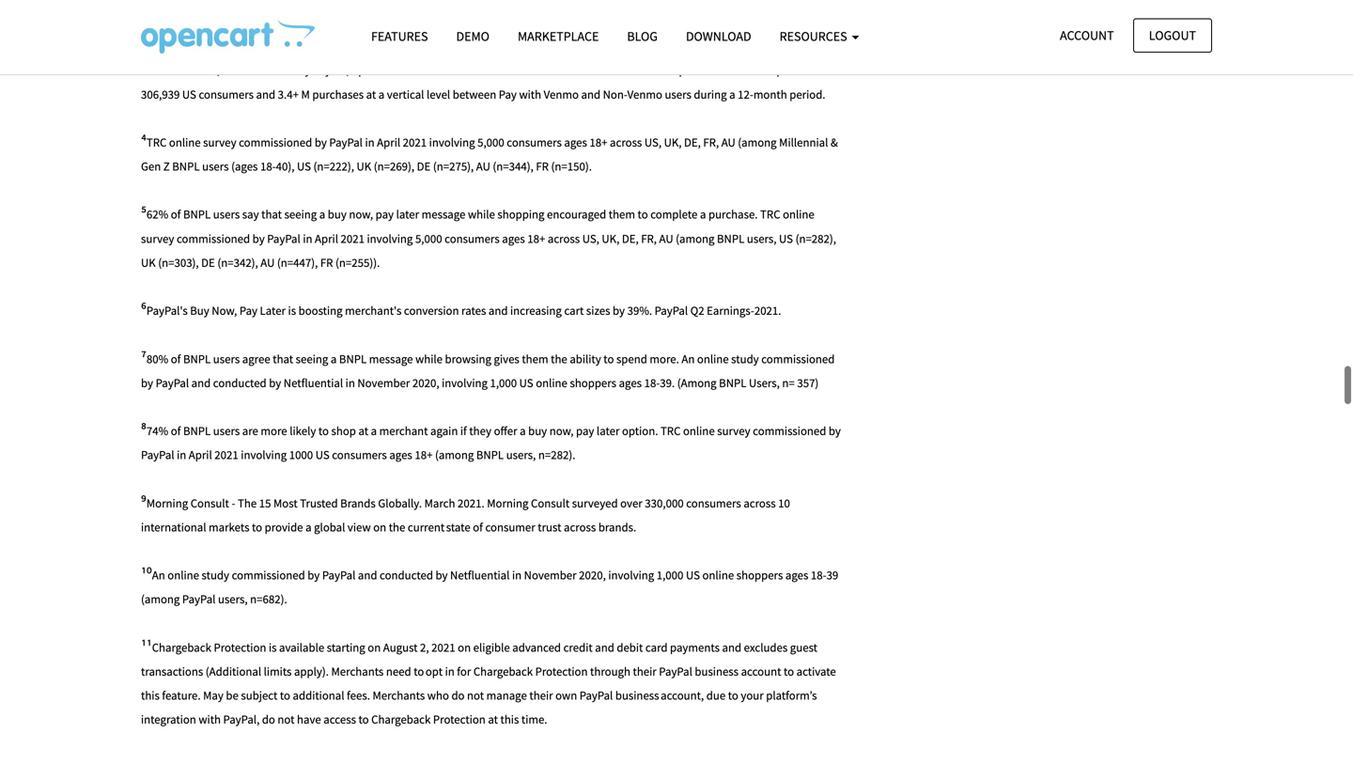 Task type: describe. For each thing, give the bounding box(es) containing it.
of for ⁷
[[171, 351, 181, 366]]

39%.
[[628, 303, 652, 318]]

bnpl left users,
[[719, 375, 747, 390]]

paypal inside ⁶ paypal's buy now, pay later is boosting merchant's conversion rates and increasing cart sizes by 39%. paypal q2 earnings-2021.
[[655, 303, 688, 318]]

of inside ⁹ morning consult - the 15 most trusted brands globally. march 2021. morning consult surveyed over 330,000 consumers across 10 international markets to provide a global view on the current state of consumer trust across brands.
[[473, 520, 483, 535]]

bnpl right 74%
[[183, 424, 211, 439]]

online up n=282).
[[536, 375, 568, 390]]

millennial
[[779, 135, 829, 150]]

to inside ⁵ 62% of bnpl users say that seeing a buy now, pay later message while shopping encouraged them to complete a purchase. trc online survey commissioned by paypal in april 2021 involving 5,000 consumers ages 18+ across us, uk, de, fr, au (among bnpl users, us (n=282), uk (n=303), de (n=342), au (n=447), fr (n=255)).
[[638, 207, 648, 222]]

bnpl right 80%
[[183, 351, 211, 366]]

1 venmo from the left
[[544, 87, 579, 102]]

5,000 inside ⁴ trc online survey commissioned by paypal in april 2021 involving 5,000 consumers ages 18+ across us, uk, de, fr, au (among millennial & gen z bnpl users (ages 18-40), us (n=222), uk (n=269), de (n=275), au (n=344), fr (n=150).
[[478, 135, 505, 150]]

march inside ³ edison trends, commissioned by paypal, april 2020 to march 2021. edison trends conducted a behavioural panel of email receipts from 306,939 us consumers and 3.4+ m purchases at a vertical level between pay with venmo and non-venmo users during a 12-month period.
[[417, 63, 448, 78]]

0 vertical spatial not
[[467, 688, 484, 703]]

additional
[[293, 688, 345, 703]]

vertical
[[387, 87, 424, 102]]

online inside ⁵ 62% of bnpl users say that seeing a buy now, pay later message while shopping encouraged them to complete a purchase. trc online survey commissioned by paypal in april 2021 involving 5,000 consumers ages 18+ across us, uk, de, fr, au (among bnpl users, us (n=282), uk (n=303), de (n=342), au (n=447), fr (n=255)).
[[783, 207, 815, 222]]

purchase.
[[709, 207, 758, 222]]

conducted inside an online study commissioned by paypal and conducted by netfluential in november 2020, involving 1,000 us online shoppers ages 18-39 (among paypal users, n=682).
[[380, 568, 433, 583]]

paypal down 'through'
[[580, 688, 613, 703]]

2020
[[378, 63, 402, 78]]

2 consult from the left
[[531, 496, 570, 511]]

1 horizontal spatial their
[[633, 664, 657, 679]]

0 vertical spatial merchants
[[331, 664, 384, 679]]

now,
[[212, 303, 237, 318]]

advanced
[[513, 640, 561, 655]]

bnpl right 62%
[[183, 207, 211, 222]]

²
[[141, 12, 147, 31]]

ability
[[570, 351, 601, 366]]

⁴ trc online survey commissioned by paypal in april 2021 involving 5,000 consumers ages 18+ across us, uk, de, fr, au (among millennial & gen z bnpl users (ages 18-40), us (n=222), uk (n=269), de (n=275), au (n=344), fr (n=150).
[[141, 132, 838, 174]]

users inside ⁴ trc online survey commissioned by paypal in april 2021 involving 5,000 consumers ages 18+ across us, uk, de, fr, au (among millennial & gen z bnpl users (ages 18-40), us (n=222), uk (n=269), de (n=275), au (n=344), fr (n=150).
[[202, 159, 229, 174]]

current state
[[408, 520, 471, 535]]

brands.
[[599, 520, 637, 535]]

consumer
[[486, 520, 536, 535]]

1000
[[289, 448, 313, 463]]

-
[[232, 496, 235, 511]]

fr, inside ⁴ trc online survey commissioned by paypal in april 2021 involving 5,000 consumers ages 18+ across us, uk, de, fr, au (among millennial & gen z bnpl users (ages 18-40), us (n=222), uk (n=269), de (n=275), au (n=344), fr (n=150).
[[703, 135, 719, 150]]

q2 inside ⁶ paypal's buy now, pay later is boosting merchant's conversion rates and increasing cart sizes by 39%. paypal q2 earnings-2021.
[[691, 303, 705, 318]]

us, inside ⁴ trc online survey commissioned by paypal in april 2021 involving 5,000 consumers ages 18+ across us, uk, de, fr, au (among millennial & gen z bnpl users (ages 18-40), us (n=222), uk (n=269), de (n=275), au (n=344), fr (n=150).
[[645, 135, 662, 150]]

us inside ⁴ trc online survey commissioned by paypal in april 2021 involving 5,000 consumers ages 18+ across us, uk, de, fr, au (among millennial & gen z bnpl users (ages 18-40), us (n=222), uk (n=269), de (n=275), au (n=344), fr (n=150).
[[297, 159, 311, 174]]

(n=342),
[[217, 255, 258, 270]]

bnpl down the 'they'
[[476, 448, 504, 463]]

(n=269),
[[374, 159, 415, 174]]

paypal inside ⁸ 74% of bnpl users are more likely to shop at a merchant again if they offer a buy now, pay later option. trc online survey commissioned by paypal in april 2021 involving 1000 us consumers ages 18+ (among bnpl users, n=282).
[[141, 448, 174, 463]]

conversion
[[404, 303, 459, 318]]

by inside ⁸ 74% of bnpl users are more likely to shop at a merchant again if they offer a buy now, pay later option. trc online survey commissioned by paypal in april 2021 involving 1000 us consumers ages 18+ (among bnpl users, n=282).
[[829, 424, 841, 439]]

18+ inside ⁵ 62% of bnpl users say that seeing a buy now, pay later message while shopping encouraged them to complete a purchase. trc online survey commissioned by paypal in april 2021 involving 5,000 consumers ages 18+ across us, uk, de, fr, au (among bnpl users, us (n=282), uk (n=303), de (n=342), au (n=447), fr (n=255)).
[[528, 231, 546, 246]]

to right due
[[728, 688, 739, 703]]

apply).
[[294, 664, 329, 679]]

now, inside ⁵ 62% of bnpl users say that seeing a buy now, pay later message while shopping encouraged them to complete a purchase. trc online survey commissioned by paypal in april 2021 involving 5,000 consumers ages 18+ across us, uk, de, fr, au (among bnpl users, us (n=282), uk (n=303), de (n=342), au (n=447), fr (n=255)).
[[349, 207, 373, 222]]

online right ¹⁰ on the left bottom of page
[[168, 568, 199, 583]]

users for ⁷
[[213, 351, 240, 366]]

z
[[163, 159, 170, 174]]

again
[[431, 424, 458, 439]]

² paypal q2 earnings-2021.
[[141, 12, 273, 31]]

2 venmo from the left
[[628, 87, 663, 102]]

receipts
[[753, 63, 792, 78]]

0 vertical spatial this
[[141, 688, 160, 703]]

1,000 inside an online study commissioned by paypal and conducted by netfluential in november 2020, involving 1,000 us online shoppers ages 18-39 (among paypal users, n=682).
[[657, 568, 684, 583]]

n=282).
[[539, 448, 576, 463]]

1 horizontal spatial do
[[452, 688, 465, 703]]

18- inside ⁴ trc online survey commissioned by paypal in april 2021 involving 5,000 consumers ages 18+ across us, uk, de, fr, au (among millennial & gen z bnpl users (ages 18-40), us (n=222), uk (n=269), de (n=275), au (n=344), fr (n=150).
[[260, 159, 276, 174]]

brands
[[340, 496, 376, 511]]

limits
[[264, 664, 292, 679]]

2021 inside chargeback protection is available starting on august 2, 2021 on eligible advanced credit and debit card payments and excludes guest transactions (additional limits apply). merchants need to opt in for chargeback protection through their paypal business account to activate this feature. may be subject to additional fees. merchants who do not manage their own paypal business account, due to your platform's integration with paypal, do not have access to chargeback protection at this time.
[[432, 640, 456, 655]]

0 horizontal spatial not
[[278, 712, 295, 727]]

74%
[[147, 424, 168, 439]]

subject
[[241, 688, 278, 703]]

seeing for ⁵
[[284, 207, 317, 222]]

at inside ³ edison trends, commissioned by paypal, april 2020 to march 2021. edison trends conducted a behavioural panel of email receipts from 306,939 us consumers and 3.4+ m purchases at a vertical level between pay with venmo and non-venmo users during a 12-month period.
[[366, 87, 376, 102]]

study inside ⁷ 80% of bnpl users agree that seeing a bnpl message while browsing gives them the ability to spend more. an online study commissioned by paypal and conducted by netfluential in november 2020, involving 1,000 us online shoppers ages 18-39. (among bnpl users, n= 357)
[[732, 351, 759, 366]]

rates
[[462, 303, 486, 318]]

excludes
[[744, 640, 788, 655]]

due
[[707, 688, 726, 703]]

m
[[301, 87, 310, 102]]

ages inside ⁷ 80% of bnpl users agree that seeing a bnpl message while browsing gives them the ability to spend more. an online study commissioned by paypal and conducted by netfluential in november 2020, involving 1,000 us online shoppers ages 18-39. (among bnpl users, n= 357)
[[619, 375, 642, 390]]

be
[[226, 688, 239, 703]]

august
[[383, 640, 418, 655]]

demo link
[[442, 20, 504, 53]]

buy inside ⁵ 62% of bnpl users say that seeing a buy now, pay later message while shopping encouraged them to complete a purchase. trc online survey commissioned by paypal in april 2021 involving 5,000 consumers ages 18+ across us, uk, de, fr, au (among bnpl users, us (n=282), uk (n=303), de (n=342), au (n=447), fr (n=255)).
[[328, 207, 347, 222]]

with inside ³ edison trends, commissioned by paypal, april 2020 to march 2021. edison trends conducted a behavioural panel of email receipts from 306,939 us consumers and 3.4+ m purchases at a vertical level between pay with venmo and non-venmo users during a 12-month period.
[[519, 87, 542, 102]]

resources link
[[766, 20, 874, 53]]

month
[[754, 87, 787, 102]]

most
[[274, 496, 298, 511]]

the
[[238, 496, 257, 511]]

2 horizontal spatial chargeback
[[474, 664, 533, 679]]

trusted
[[300, 496, 338, 511]]

to inside ⁹ morning consult - the 15 most trusted brands globally. march 2021. morning consult surveyed over 330,000 consumers across 10 international markets to provide a global view on the current state of consumer trust across brands.
[[252, 520, 262, 535]]

april inside ⁵ 62% of bnpl users say that seeing a buy now, pay later message while shopping encouraged them to complete a purchase. trc online survey commissioned by paypal in april 2021 involving 5,000 consumers ages 18+ across us, uk, de, fr, au (among bnpl users, us (n=282), uk (n=303), de (n=342), au (n=447), fr (n=255)).
[[315, 231, 338, 246]]

shop
[[331, 424, 356, 439]]

users, inside ⁵ 62% of bnpl users say that seeing a buy now, pay later message while shopping encouraged them to complete a purchase. trc online survey commissioned by paypal in april 2021 involving 5,000 consumers ages 18+ across us, uk, de, fr, au (among bnpl users, us (n=282), uk (n=303), de (n=342), au (n=447), fr (n=255)).
[[747, 231, 777, 246]]

a left vertical
[[379, 87, 385, 102]]

trust
[[538, 520, 562, 535]]

uk, inside ⁴ trc online survey commissioned by paypal in april 2021 involving 5,000 consumers ages 18+ across us, uk, de, fr, au (among millennial & gen z bnpl users (ages 18-40), us (n=222), uk (n=269), de (n=275), au (n=344), fr (n=150).
[[664, 135, 682, 150]]

logout link
[[1133, 18, 1213, 53]]

⁷
[[141, 349, 147, 367]]

18- inside an online study commissioned by paypal and conducted by netfluential in november 2020, involving 1,000 us online shoppers ages 18-39 (among paypal users, n=682).
[[811, 568, 827, 583]]

paypal left n=682).
[[182, 592, 216, 607]]

paypal inside ² paypal q2 earnings-2021.
[[147, 15, 180, 30]]

with inside chargeback protection is available starting on august 2, 2021 on eligible advanced credit and debit card payments and excludes guest transactions (additional limits apply). merchants need to opt in for chargeback protection through their paypal business account to activate this feature. may be subject to additional fees. merchants who do not manage their own paypal business account, due to your platform's integration with paypal, do not have access to chargeback protection at this time.
[[199, 712, 221, 727]]

integration
[[141, 712, 196, 727]]

to inside ⁸ 74% of bnpl users are more likely to shop at a merchant again if they offer a buy now, pay later option. trc online survey commissioned by paypal in april 2021 involving 1000 us consumers ages 18+ (among bnpl users, n=282).
[[319, 424, 329, 439]]

0 horizontal spatial protection
[[214, 640, 266, 655]]

resources
[[780, 28, 850, 45]]

survey inside ⁴ trc online survey commissioned by paypal in april 2021 involving 5,000 consumers ages 18+ across us, uk, de, fr, au (among millennial & gen z bnpl users (ages 18-40), us (n=222), uk (n=269), de (n=275), au (n=344), fr (n=150).
[[203, 135, 236, 150]]

manage
[[487, 688, 527, 703]]

chargeback protection is available starting on august 2, 2021 on eligible advanced credit and debit card payments and excludes guest transactions (additional limits apply). merchants need to opt in for chargeback protection through their paypal business account to activate this feature. may be subject to additional fees. merchants who do not manage their own paypal business account, due to your platform's integration with paypal, do not have access to chargeback protection at this time.
[[141, 640, 836, 727]]

logout
[[1149, 27, 1197, 44]]

during
[[694, 87, 727, 102]]

paypal, inside ³ edison trends, commissioned by paypal, april 2020 to march 2021. edison trends conducted a behavioural panel of email receipts from 306,939 us consumers and 3.4+ m purchases at a vertical level between pay with venmo and non-venmo users during a 12-month period.
[[313, 63, 349, 78]]

boosting
[[299, 303, 343, 318]]

ages inside ⁴ trc online survey commissioned by paypal in april 2021 involving 5,000 consumers ages 18+ across us, uk, de, fr, au (among millennial & gen z bnpl users (ages 18-40), us (n=222), uk (n=269), de (n=275), au (n=344), fr (n=150).
[[564, 135, 587, 150]]

option.
[[622, 424, 658, 439]]

fees.
[[347, 688, 370, 703]]

netfluential inside ⁷ 80% of bnpl users agree that seeing a bnpl message while browsing gives them the ability to spend more. an online study commissioned by paypal and conducted by netfluential in november 2020, involving 1,000 us online shoppers ages 18-39. (among bnpl users, n= 357)
[[284, 375, 343, 390]]

across left 10
[[744, 496, 776, 511]]

later
[[260, 303, 286, 318]]

study inside an online study commissioned by paypal and conducted by netfluential in november 2020, involving 1,000 us online shoppers ages 18-39 (among paypal users, n=682).
[[202, 568, 229, 583]]

to right access
[[359, 712, 369, 727]]

357)
[[797, 375, 819, 390]]

de, inside ⁴ trc online survey commissioned by paypal in april 2021 involving 5,000 consumers ages 18+ across us, uk, de, fr, au (among millennial & gen z bnpl users (ages 18-40), us (n=222), uk (n=269), de (n=275), au (n=344), fr (n=150).
[[684, 135, 701, 150]]

3.4+
[[278, 87, 299, 102]]

through
[[590, 664, 631, 679]]

own
[[556, 688, 577, 703]]

available
[[279, 640, 325, 655]]

n=682).
[[250, 592, 287, 607]]

a inside ⁷ 80% of bnpl users agree that seeing a bnpl message while browsing gives them the ability to spend more. an online study commissioned by paypal and conducted by netfluential in november 2020, involving 1,000 us online shoppers ages 18-39. (among bnpl users, n= 357)
[[331, 351, 337, 366]]

(n=150).
[[551, 159, 592, 174]]

2 morning from the left
[[487, 496, 529, 511]]

commissioned inside an online study commissioned by paypal and conducted by netfluential in november 2020, involving 1,000 us online shoppers ages 18-39 (among paypal users, n=682).
[[232, 568, 305, 583]]

a right offer on the bottom
[[520, 424, 526, 439]]

are
[[242, 424, 258, 439]]

gives
[[494, 351, 520, 366]]

paypal down global
[[322, 568, 356, 583]]

involving inside ⁵ 62% of bnpl users say that seeing a buy now, pay later message while shopping encouraged them to complete a purchase. trc online survey commissioned by paypal in april 2021 involving 5,000 consumers ages 18+ across us, uk, de, fr, au (among bnpl users, us (n=282), uk (n=303), de (n=342), au (n=447), fr (n=255)).
[[367, 231, 413, 246]]

au down complete
[[659, 231, 674, 246]]

q2 inside ² paypal q2 earnings-2021.
[[182, 15, 196, 30]]

consumers inside ³ edison trends, commissioned by paypal, april 2020 to march 2021. edison trends conducted a behavioural panel of email receipts from 306,939 us consumers and 3.4+ m purchases at a vertical level between pay with venmo and non-venmo users during a 12-month period.
[[199, 87, 254, 102]]

march inside ⁹ morning consult - the 15 most trusted brands globally. march 2021. morning consult surveyed over 330,000 consumers across 10 international markets to provide a global view on the current state of consumer trust across brands.
[[425, 496, 455, 511]]

de inside ⁴ trc online survey commissioned by paypal in april 2021 involving 5,000 consumers ages 18+ across us, uk, de, fr, au (among millennial & gen z bnpl users (ages 18-40), us (n=222), uk (n=269), de (n=275), au (n=344), fr (n=150).
[[417, 159, 431, 174]]

shoppers inside an online study commissioned by paypal and conducted by netfluential in november 2020, involving 1,000 us online shoppers ages 18-39 (among paypal users, n=682).
[[737, 568, 783, 583]]

opencart - paypal checkout integration image
[[141, 20, 315, 54]]

to opt
[[414, 664, 443, 679]]

au down during
[[722, 135, 736, 150]]

users for ⁵
[[213, 207, 240, 222]]

1 morning from the left
[[147, 496, 188, 511]]

of inside ³ edison trends, commissioned by paypal, april 2020 to march 2021. edison trends conducted a behavioural panel of email receipts from 306,939 us consumers and 3.4+ m purchases at a vertical level between pay with venmo and non-venmo users during a 12-month period.
[[710, 63, 720, 78]]

au right (n=275),
[[476, 159, 491, 174]]

0 horizontal spatial do
[[262, 712, 275, 727]]

(among inside ⁸ 74% of bnpl users are more likely to shop at a merchant again if they offer a buy now, pay later option. trc online survey commissioned by paypal in april 2021 involving 1000 us consumers ages 18+ (among bnpl users, n=282).
[[435, 448, 474, 463]]

online inside ⁴ trc online survey commissioned by paypal in april 2021 involving 5,000 consumers ages 18+ across us, uk, de, fr, au (among millennial & gen z bnpl users (ages 18-40), us (n=222), uk (n=269), de (n=275), au (n=344), fr (n=150).
[[169, 135, 201, 150]]

(among inside ⁵ 62% of bnpl users say that seeing a buy now, pay later message while shopping encouraged them to complete a purchase. trc online survey commissioned by paypal in april 2021 involving 5,000 consumers ages 18+ across us, uk, de, fr, au (among bnpl users, us (n=282), uk (n=303), de (n=342), au (n=447), fr (n=255)).
[[676, 231, 715, 246]]

involving inside ⁴ trc online survey commissioned by paypal in april 2021 involving 5,000 consumers ages 18+ across us, uk, de, fr, au (among millennial & gen z bnpl users (ages 18-40), us (n=222), uk (n=269), de (n=275), au (n=344), fr (n=150).
[[429, 135, 475, 150]]

1 vertical spatial protection
[[535, 664, 588, 679]]

2021 inside ⁵ 62% of bnpl users say that seeing a buy now, pay later message while shopping encouraged them to complete a purchase. trc online survey commissioned by paypal in april 2021 involving 5,000 consumers ages 18+ across us, uk, de, fr, au (among bnpl users, us (n=282), uk (n=303), de (n=342), au (n=447), fr (n=255)).
[[341, 231, 365, 246]]

may
[[203, 688, 224, 703]]

1 vertical spatial merchants
[[373, 688, 425, 703]]

80%
[[147, 351, 168, 366]]

period.
[[790, 87, 826, 102]]

a right complete
[[700, 207, 706, 222]]

39.
[[660, 375, 675, 390]]

bnpl down merchant's
[[339, 351, 367, 366]]

download link
[[672, 20, 766, 53]]

shopping
[[498, 207, 545, 222]]

trc inside ⁴ trc online survey commissioned by paypal in april 2021 involving 5,000 consumers ages 18+ across us, uk, de, fr, au (among millennial & gen z bnpl users (ages 18-40), us (n=222), uk (n=269), de (n=275), au (n=344), fr (n=150).
[[147, 135, 167, 150]]

pay inside ⁵ 62% of bnpl users say that seeing a buy now, pay later message while shopping encouraged them to complete a purchase. trc online survey commissioned by paypal in april 2021 involving 5,000 consumers ages 18+ across us, uk, de, fr, au (among bnpl users, us (n=282), uk (n=303), de (n=342), au (n=447), fr (n=255)).
[[376, 207, 394, 222]]

users inside ³ edison trends, commissioned by paypal, april 2020 to march 2021. edison trends conducted a behavioural panel of email receipts from 306,939 us consumers and 3.4+ m purchases at a vertical level between pay with venmo and non-venmo users during a 12-month period.
[[665, 87, 692, 102]]

users, inside ⁸ 74% of bnpl users are more likely to shop at a merchant again if they offer a buy now, pay later option. trc online survey commissioned by paypal in april 2021 involving 1000 us consumers ages 18+ (among bnpl users, n=282).
[[506, 448, 536, 463]]

to down 'limits'
[[280, 688, 290, 703]]

1 horizontal spatial protection
[[433, 712, 486, 727]]

merchant
[[379, 424, 428, 439]]

62%
[[147, 207, 168, 222]]

12-
[[738, 87, 754, 102]]

earnings- inside ² paypal q2 earnings-2021.
[[199, 15, 246, 30]]

by inside ⁴ trc online survey commissioned by paypal in april 2021 involving 5,000 consumers ages 18+ across us, uk, de, fr, au (among millennial & gen z bnpl users (ages 18-40), us (n=222), uk (n=269), de (n=275), au (n=344), fr (n=150).
[[315, 135, 327, 150]]

us inside ⁵ 62% of bnpl users say that seeing a buy now, pay later message while shopping encouraged them to complete a purchase. trc online survey commissioned by paypal in april 2021 involving 5,000 consumers ages 18+ across us, uk, de, fr, au (among bnpl users, us (n=282), uk (n=303), de (n=342), au (n=447), fr (n=255)).
[[779, 231, 793, 246]]

1 horizontal spatial chargeback
[[371, 712, 431, 727]]

an inside ⁷ 80% of bnpl users agree that seeing a bnpl message while browsing gives them the ability to spend more. an online study commissioned by paypal and conducted by netfluential in november 2020, involving 1,000 us online shoppers ages 18-39. (among bnpl users, n= 357)
[[682, 351, 695, 366]]

us inside ⁸ 74% of bnpl users are more likely to shop at a merchant again if they offer a buy now, pay later option. trc online survey commissioned by paypal in april 2021 involving 1000 us consumers ages 18+ (among bnpl users, n=282).
[[316, 448, 330, 463]]

us inside ³ edison trends, commissioned by paypal, april 2020 to march 2021. edison trends conducted a behavioural panel of email receipts from 306,939 us consumers and 3.4+ m purchases at a vertical level between pay with venmo and non-venmo users during a 12-month period.
[[182, 87, 196, 102]]

de, inside ⁵ 62% of bnpl users say that seeing a buy now, pay later message while shopping encouraged them to complete a purchase. trc online survey commissioned by paypal in april 2021 involving 5,000 consumers ages 18+ across us, uk, de, fr, au (among bnpl users, us (n=282), uk (n=303), de (n=342), au (n=447), fr (n=255)).
[[622, 231, 639, 246]]

(among
[[678, 375, 717, 390]]

an inside an online study commissioned by paypal and conducted by netfluential in november 2020, involving 1,000 us online shoppers ages 18-39 (among paypal users, n=682).
[[152, 568, 165, 583]]

306,939
[[141, 87, 180, 102]]

de inside ⁵ 62% of bnpl users say that seeing a buy now, pay later message while shopping encouraged them to complete a purchase. trc online survey commissioned by paypal in april 2021 involving 5,000 consumers ages 18+ across us, uk, de, fr, au (among bnpl users, us (n=282), uk (n=303), de (n=342), au (n=447), fr (n=255)).
[[201, 255, 215, 270]]

⁶
[[141, 300, 147, 319]]

trc inside ⁸ 74% of bnpl users are more likely to shop at a merchant again if they offer a buy now, pay later option. trc online survey commissioned by paypal in april 2021 involving 1000 us consumers ages 18+ (among bnpl users, n=282).
[[661, 424, 681, 439]]

1,000 inside ⁷ 80% of bnpl users agree that seeing a bnpl message while browsing gives them the ability to spend more. an online study commissioned by paypal and conducted by netfluential in november 2020, involving 1,000 us online shoppers ages 18-39. (among bnpl users, n= 357)
[[490, 375, 517, 390]]

pay inside ³ edison trends, commissioned by paypal, april 2020 to march 2021. edison trends conducted a behavioural panel of email receipts from 306,939 us consumers and 3.4+ m purchases at a vertical level between pay with venmo and non-venmo users during a 12-month period.
[[499, 87, 517, 102]]

paypal up business account,
[[659, 664, 693, 679]]

¹¹
[[141, 637, 152, 656]]

cart
[[564, 303, 584, 318]]

uk inside ⁵ 62% of bnpl users say that seeing a buy now, pay later message while shopping encouraged them to complete a purchase. trc online survey commissioned by paypal in april 2021 involving 5,000 consumers ages 18+ across us, uk, de, fr, au (among bnpl users, us (n=282), uk (n=303), de (n=342), au (n=447), fr (n=255)).
[[141, 255, 156, 270]]

in inside an online study commissioned by paypal and conducted by netfluential in november 2020, involving 1,000 us online shoppers ages 18-39 (among paypal users, n=682).
[[512, 568, 522, 583]]

an online study commissioned by paypal and conducted by netfluential in november 2020, involving 1,000 us online shoppers ages 18-39 (among paypal users, n=682).
[[141, 568, 839, 607]]

au right (n=342),
[[261, 255, 275, 270]]

have
[[297, 712, 321, 727]]

in inside ⁵ 62% of bnpl users say that seeing a buy now, pay later message while shopping encouraged them to complete a purchase. trc online survey commissioned by paypal in april 2021 involving 5,000 consumers ages 18+ across us, uk, de, fr, au (among bnpl users, us (n=282), uk (n=303), de (n=342), au (n=447), fr (n=255)).
[[303, 231, 313, 246]]

2021 inside ⁴ trc online survey commissioned by paypal in april 2021 involving 5,000 consumers ages 18+ across us, uk, de, fr, au (among millennial & gen z bnpl users (ages 18-40), us (n=222), uk (n=269), de (n=275), au (n=344), fr (n=150).
[[403, 135, 427, 150]]

survey inside ⁵ 62% of bnpl users say that seeing a buy now, pay later message while shopping encouraged them to complete a purchase. trc online survey commissioned by paypal in april 2021 involving 5,000 consumers ages 18+ across us, uk, de, fr, au (among bnpl users, us (n=282), uk (n=303), de (n=342), au (n=447), fr (n=255)).
[[141, 231, 174, 246]]

a left the 12- on the top right
[[730, 87, 736, 102]]

commissioned inside ⁸ 74% of bnpl users are more likely to shop at a merchant again if they offer a buy now, pay later option. trc online survey commissioned by paypal in april 2021 involving 1000 us consumers ages 18+ (among bnpl users, n=282).
[[753, 424, 827, 439]]

2,
[[420, 640, 429, 655]]

⁹
[[141, 493, 147, 512]]

a down (n=222),
[[319, 207, 325, 222]]



Task type: vqa. For each thing, say whether or not it's contained in the screenshot.
rightmost users,
yes



Task type: locate. For each thing, give the bounding box(es) containing it.
while
[[468, 207, 495, 222], [416, 351, 443, 366]]

0 horizontal spatial trc
[[147, 135, 167, 150]]

0 horizontal spatial study
[[202, 568, 229, 583]]

1 horizontal spatial trc
[[661, 424, 681, 439]]

online
[[169, 135, 201, 150], [783, 207, 815, 222], [697, 351, 729, 366], [536, 375, 568, 390], [683, 424, 715, 439], [168, 568, 199, 583], [703, 568, 734, 583]]

ages inside ⁸ 74% of bnpl users are more likely to shop at a merchant again if they offer a buy now, pay later option. trc online survey commissioned by paypal in april 2021 involving 1000 us consumers ages 18+ (among bnpl users, n=282).
[[390, 448, 412, 463]]

to up platform's on the right of page
[[784, 664, 794, 679]]

november inside an online study commissioned by paypal and conducted by netfluential in november 2020, involving 1,000 us online shoppers ages 18-39 (among paypal users, n=682).
[[524, 568, 577, 583]]

users left say
[[213, 207, 240, 222]]

gen
[[141, 159, 161, 174]]

them inside ⁷ 80% of bnpl users agree that seeing a bnpl message while browsing gives them the ability to spend more. an online study commissioned by paypal and conducted by netfluential in november 2020, involving 1,000 us online shoppers ages 18-39. (among bnpl users, n= 357)
[[522, 351, 549, 366]]

1 horizontal spatial the
[[551, 351, 568, 366]]

conducted down current state
[[380, 568, 433, 583]]

commissioned up 3.4+
[[223, 63, 296, 78]]

online up (among
[[697, 351, 729, 366]]

now, up (n=255)).
[[349, 207, 373, 222]]

2 horizontal spatial 18+
[[590, 135, 608, 150]]

ages left 39
[[786, 568, 809, 583]]

fr, down complete
[[641, 231, 657, 246]]

while inside ⁷ 80% of bnpl users agree that seeing a bnpl message while browsing gives them the ability to spend more. an online study commissioned by paypal and conducted by netfluential in november 2020, involving 1,000 us online shoppers ages 18-39. (among bnpl users, n= 357)
[[416, 351, 443, 366]]

bnpl down purchase.
[[717, 231, 745, 246]]

netfluential inside an online study commissioned by paypal and conducted by netfluential in november 2020, involving 1,000 us online shoppers ages 18-39 (among paypal users, n=682).
[[450, 568, 510, 583]]

complete
[[651, 207, 698, 222]]

that right say
[[261, 207, 282, 222]]

18- inside ⁷ 80% of bnpl users agree that seeing a bnpl message while browsing gives them the ability to spend more. an online study commissioned by paypal and conducted by netfluential in november 2020, involving 1,000 us online shoppers ages 18-39. (among bnpl users, n= 357)
[[644, 375, 660, 390]]

1 horizontal spatial 5,000
[[478, 135, 505, 150]]

paypal, down be
[[223, 712, 260, 727]]

1 vertical spatial fr
[[320, 255, 333, 270]]

in inside ⁷ 80% of bnpl users agree that seeing a bnpl message while browsing gives them the ability to spend more. an online study commissioned by paypal and conducted by netfluential in november 2020, involving 1,000 us online shoppers ages 18-39. (among bnpl users, n= 357)
[[346, 375, 355, 390]]

2 vertical spatial users,
[[218, 592, 248, 607]]

1 vertical spatial their
[[530, 688, 553, 703]]

n=
[[783, 375, 795, 390]]

international
[[141, 520, 206, 535]]

conducted down marketplace link
[[553, 63, 606, 78]]

is inside ⁶ paypal's buy now, pay later is boosting merchant's conversion rates and increasing cart sizes by 39%. paypal q2 earnings-2021.
[[288, 303, 296, 318]]

this up integration
[[141, 688, 160, 703]]

behavioural
[[617, 63, 677, 78]]

0 vertical spatial us,
[[645, 135, 662, 150]]

0 vertical spatial march
[[417, 63, 448, 78]]

1 vertical spatial 5,000
[[415, 231, 442, 246]]

uk inside ⁴ trc online survey commissioned by paypal in april 2021 involving 5,000 consumers ages 18+ across us, uk, de, fr, au (among millennial & gen z bnpl users (ages 18-40), us (n=222), uk (n=269), de (n=275), au (n=344), fr (n=150).
[[357, 159, 371, 174]]

marketplace
[[518, 28, 599, 45]]

0 vertical spatial de,
[[684, 135, 701, 150]]

is inside chargeback protection is available starting on august 2, 2021 on eligible advanced credit and debit card payments and excludes guest transactions (additional limits apply). merchants need to opt in for chargeback protection through their paypal business account to activate this feature. may be subject to additional fees. merchants who do not manage their own paypal business account, due to your platform's integration with paypal, do not have access to chargeback protection at this time.
[[269, 640, 277, 655]]

their up time.
[[530, 688, 553, 703]]

that
[[261, 207, 282, 222], [273, 351, 293, 366]]

business
[[695, 664, 739, 679]]

1 vertical spatial de,
[[622, 231, 639, 246]]

at inside ⁸ 74% of bnpl users are more likely to shop at a merchant again if they offer a buy now, pay later option. trc online survey commissioned by paypal in april 2021 involving 1000 us consumers ages 18+ (among bnpl users, n=282).
[[359, 424, 369, 439]]

at down 'manage'
[[488, 712, 498, 727]]

fr, inside ⁵ 62% of bnpl users say that seeing a buy now, pay later message while shopping encouraged them to complete a purchase. trc online survey commissioned by paypal in april 2021 involving 5,000 consumers ages 18+ across us, uk, de, fr, au (among bnpl users, us (n=282), uk (n=303), de (n=342), au (n=447), fr (n=255)).
[[641, 231, 657, 246]]

that for ⁷
[[273, 351, 293, 366]]

1 vertical spatial de
[[201, 255, 215, 270]]

later inside ⁸ 74% of bnpl users are more likely to shop at a merchant again if they offer a buy now, pay later option. trc online survey commissioned by paypal in april 2021 involving 1000 us consumers ages 18+ (among bnpl users, n=282).
[[597, 424, 620, 439]]

1 vertical spatial fr,
[[641, 231, 657, 246]]

18+ up (n=150).
[[590, 135, 608, 150]]

a down "boosting"
[[331, 351, 337, 366]]

across
[[610, 135, 642, 150], [548, 231, 580, 246], [744, 496, 776, 511], [564, 520, 596, 535]]

trc right purchase.
[[761, 207, 781, 222]]

2021 right 2,
[[432, 640, 456, 655]]

in up (n=447),
[[303, 231, 313, 246]]

0 horizontal spatial paypal,
[[223, 712, 260, 727]]

1 horizontal spatial earnings-
[[707, 303, 755, 318]]

ages inside ⁵ 62% of bnpl users say that seeing a buy now, pay later message while shopping encouraged them to complete a purchase. trc online survey commissioned by paypal in april 2021 involving 5,000 consumers ages 18+ across us, uk, de, fr, au (among bnpl users, us (n=282), uk (n=303), de (n=342), au (n=447), fr (n=255)).
[[502, 231, 525, 246]]

involving down browsing
[[442, 375, 488, 390]]

survey down 62%
[[141, 231, 174, 246]]

protection up (additional
[[214, 640, 266, 655]]

paypal, inside chargeback protection is available starting on august 2, 2021 on eligible advanced credit and debit card payments and excludes guest transactions (additional limits apply). merchants need to opt in for chargeback protection through their paypal business account to activate this feature. may be subject to additional fees. merchants who do not manage their own paypal business account, due to your platform's integration with paypal, do not have access to chargeback protection at this time.
[[223, 712, 260, 727]]

0 horizontal spatial conducted
[[213, 375, 267, 390]]

uk, inside ⁵ 62% of bnpl users say that seeing a buy now, pay later message while shopping encouraged them to complete a purchase. trc online survey commissioned by paypal in april 2021 involving 5,000 consumers ages 18+ across us, uk, de, fr, au (among bnpl users, us (n=282), uk (n=303), de (n=342), au (n=447), fr (n=255)).
[[602, 231, 620, 246]]

consult left -
[[191, 496, 229, 511]]

users left "are"
[[213, 424, 240, 439]]

0 vertical spatial conducted
[[553, 63, 606, 78]]

access
[[324, 712, 356, 727]]

0 vertical spatial with
[[519, 87, 542, 102]]

consumers inside ⁴ trc online survey commissioned by paypal in april 2021 involving 5,000 consumers ages 18+ across us, uk, de, fr, au (among millennial & gen z bnpl users (ages 18-40), us (n=222), uk (n=269), de (n=275), au (n=344), fr (n=150).
[[507, 135, 562, 150]]

buy
[[328, 207, 347, 222], [528, 424, 547, 439]]

shoppers inside ⁷ 80% of bnpl users agree that seeing a bnpl message while browsing gives them the ability to spend more. an online study commissioned by paypal and conducted by netfluential in november 2020, involving 1,000 us online shoppers ages 18-39. (among bnpl users, n= 357)
[[570, 375, 617, 390]]

2020, inside an online study commissioned by paypal and conducted by netfluential in november 2020, involving 1,000 us online shoppers ages 18-39 (among paypal users, n=682).
[[579, 568, 606, 583]]

the down globally. at the left bottom of the page
[[389, 520, 405, 535]]

consult
[[191, 496, 229, 511], [531, 496, 570, 511]]

this down 'manage'
[[501, 712, 519, 727]]

by inside ⁶ paypal's buy now, pay later is boosting merchant's conversion rates and increasing cart sizes by 39%. paypal q2 earnings-2021.
[[613, 303, 625, 318]]

earnings- inside ⁶ paypal's buy now, pay later is boosting merchant's conversion rates and increasing cart sizes by 39%. paypal q2 earnings-2021.
[[707, 303, 755, 318]]

1 horizontal spatial pay
[[576, 424, 594, 439]]

0 horizontal spatial 2020,
[[413, 375, 439, 390]]

1 vertical spatial at
[[359, 424, 369, 439]]

1 vertical spatial pay
[[576, 424, 594, 439]]

bnpl inside ⁴ trc online survey commissioned by paypal in april 2021 involving 5,000 consumers ages 18+ across us, uk, de, fr, au (among millennial & gen z bnpl users (ages 18-40), us (n=222), uk (n=269), de (n=275), au (n=344), fr (n=150).
[[172, 159, 200, 174]]

1 horizontal spatial this
[[501, 712, 519, 727]]

paypal down 80%
[[156, 375, 189, 390]]

panel
[[679, 63, 707, 78]]

0 vertical spatial 1,000
[[490, 375, 517, 390]]

0 horizontal spatial earnings-
[[199, 15, 246, 30]]

november down trust
[[524, 568, 577, 583]]

2021. inside ⁶ paypal's buy now, pay later is boosting merchant's conversion rates and increasing cart sizes by 39%. paypal q2 earnings-2021.
[[755, 303, 782, 318]]

0 horizontal spatial this
[[141, 688, 160, 703]]

not
[[467, 688, 484, 703], [278, 712, 295, 727]]

guest
[[790, 640, 818, 655]]

consumers inside ⁵ 62% of bnpl users say that seeing a buy now, pay later message while shopping encouraged them to complete a purchase. trc online survey commissioned by paypal in april 2021 involving 5,000 consumers ages 18+ across us, uk, de, fr, au (among bnpl users, us (n=282), uk (n=303), de (n=342), au (n=447), fr (n=255)).
[[445, 231, 500, 246]]

seeing inside ⁷ 80% of bnpl users agree that seeing a bnpl message while browsing gives them the ability to spend more. an online study commissioned by paypal and conducted by netfluential in november 2020, involving 1,000 us online shoppers ages 18-39. (among bnpl users, n= 357)
[[296, 351, 328, 366]]

(ages
[[231, 159, 258, 174]]

⁶ paypal's buy now, pay later is boosting merchant's conversion rates and increasing cart sizes by 39%. paypal q2 earnings-2021.
[[141, 300, 782, 319]]

1 horizontal spatial paypal,
[[313, 63, 349, 78]]

november
[[358, 375, 410, 390], [524, 568, 577, 583]]

2 vertical spatial chargeback
[[371, 712, 431, 727]]

2 horizontal spatial conducted
[[553, 63, 606, 78]]

users, left n=682).
[[218, 592, 248, 607]]

eligible
[[473, 640, 510, 655]]

0 horizontal spatial now,
[[349, 207, 373, 222]]

email
[[722, 63, 750, 78]]

us,
[[645, 135, 662, 150], [583, 231, 600, 246]]

q2 right ²
[[182, 15, 196, 30]]

that inside ⁵ 62% of bnpl users say that seeing a buy now, pay later message while shopping encouraged them to complete a purchase. trc online survey commissioned by paypal in april 2021 involving 5,000 consumers ages 18+ across us, uk, de, fr, au (among bnpl users, us (n=282), uk (n=303), de (n=342), au (n=447), fr (n=255)).
[[261, 207, 282, 222]]

not down for
[[467, 688, 484, 703]]

1 horizontal spatial us,
[[645, 135, 662, 150]]

us, down behavioural
[[645, 135, 662, 150]]

message
[[422, 207, 466, 222], [369, 351, 413, 366]]

2 edison from the left
[[479, 63, 513, 78]]

1 horizontal spatial q2
[[691, 303, 705, 318]]

1 vertical spatial conducted
[[213, 375, 267, 390]]

0 vertical spatial an
[[682, 351, 695, 366]]

paypal inside ⁵ 62% of bnpl users say that seeing a buy now, pay later message while shopping encouraged them to complete a purchase. trc online survey commissioned by paypal in april 2021 involving 5,000 consumers ages 18+ across us, uk, de, fr, au (among bnpl users, us (n=282), uk (n=303), de (n=342), au (n=447), fr (n=255)).
[[267, 231, 301, 246]]

bnpl
[[172, 159, 200, 174], [183, 207, 211, 222], [717, 231, 745, 246], [183, 351, 211, 366], [339, 351, 367, 366], [719, 375, 747, 390], [183, 424, 211, 439], [476, 448, 504, 463]]

uk, up complete
[[664, 135, 682, 150]]

a left merchant
[[371, 424, 377, 439]]

of inside ⁷ 80% of bnpl users agree that seeing a bnpl message while browsing gives them the ability to spend more. an online study commissioned by paypal and conducted by netfluential in november 2020, involving 1,000 us online shoppers ages 18-39. (among bnpl users, n= 357)
[[171, 351, 181, 366]]

1 vertical spatial buy
[[528, 424, 547, 439]]

0 horizontal spatial edison
[[147, 63, 181, 78]]

online inside ⁸ 74% of bnpl users are more likely to shop at a merchant again if they offer a buy now, pay later option. trc online survey commissioned by paypal in april 2021 involving 1000 us consumers ages 18+ (among bnpl users, n=282).
[[683, 424, 715, 439]]

in inside ⁸ 74% of bnpl users are more likely to shop at a merchant again if they offer a buy now, pay later option. trc online survey commissioned by paypal in april 2021 involving 1000 us consumers ages 18+ (among bnpl users, n=282).
[[177, 448, 186, 463]]

2 horizontal spatial users,
[[747, 231, 777, 246]]

0 horizontal spatial venmo
[[544, 87, 579, 102]]

1 horizontal spatial netfluential
[[450, 568, 510, 583]]

edison up 306,939
[[147, 63, 181, 78]]

2 vertical spatial trc
[[661, 424, 681, 439]]

users inside ⁷ 80% of bnpl users agree that seeing a bnpl message while browsing gives them the ability to spend more. an online study commissioned by paypal and conducted by netfluential in november 2020, involving 1,000 us online shoppers ages 18-39. (among bnpl users, n= 357)
[[213, 351, 240, 366]]

later inside ⁵ 62% of bnpl users say that seeing a buy now, pay later message while shopping encouraged them to complete a purchase. trc online survey commissioned by paypal in april 2021 involving 5,000 consumers ages 18+ across us, uk, de, fr, au (among bnpl users, us (n=282), uk (n=303), de (n=342), au (n=447), fr (n=255)).
[[396, 207, 419, 222]]

them right gives
[[522, 351, 549, 366]]

1 horizontal spatial now,
[[550, 424, 574, 439]]

business account,
[[616, 688, 704, 703]]

18+ inside ⁸ 74% of bnpl users are more likely to shop at a merchant again if they offer a buy now, pay later option. trc online survey commissioned by paypal in april 2021 involving 1000 us consumers ages 18+ (among bnpl users, n=282).
[[415, 448, 433, 463]]

fr inside ⁴ trc online survey commissioned by paypal in april 2021 involving 5,000 consumers ages 18+ across us, uk, de, fr, au (among millennial & gen z bnpl users (ages 18-40), us (n=222), uk (n=269), de (n=275), au (n=344), fr (n=150).
[[536, 159, 549, 174]]

across down non-
[[610, 135, 642, 150]]

0 horizontal spatial their
[[530, 688, 553, 703]]

2 vertical spatial conducted
[[380, 568, 433, 583]]

ages inside an online study commissioned by paypal and conducted by netfluential in november 2020, involving 1,000 us online shoppers ages 18-39 (among paypal users, n=682).
[[786, 568, 809, 583]]

starting
[[327, 640, 365, 655]]

now, inside ⁸ 74% of bnpl users are more likely to shop at a merchant again if they offer a buy now, pay later option. trc online survey commissioned by paypal in april 2021 involving 1000 us consumers ages 18+ (among bnpl users, n=282).
[[550, 424, 574, 439]]

users, inside an online study commissioned by paypal and conducted by netfluential in november 2020, involving 1,000 us online shoppers ages 18-39 (among paypal users, n=682).
[[218, 592, 248, 607]]

on left august
[[368, 640, 381, 655]]

is right later
[[288, 303, 296, 318]]

paypal,
[[313, 63, 349, 78], [223, 712, 260, 727]]

2020, down brands.
[[579, 568, 606, 583]]

across down encouraged at the top left of the page
[[548, 231, 580, 246]]

feature.
[[162, 688, 201, 703]]

1 vertical spatial shoppers
[[737, 568, 783, 583]]

online up "(n=282),"
[[783, 207, 815, 222]]

consumers inside ⁹ morning consult - the 15 most trusted brands globally. march 2021. morning consult surveyed over 330,000 consumers across 10 international markets to provide a global view on the current state of consumer trust across brands.
[[686, 496, 741, 511]]

(among inside ⁴ trc online survey commissioned by paypal in april 2021 involving 5,000 consumers ages 18+ across us, uk, de, fr, au (among millennial & gen z bnpl users (ages 18-40), us (n=222), uk (n=269), de (n=275), au (n=344), fr (n=150).
[[738, 135, 777, 150]]

0 horizontal spatial chargeback
[[152, 640, 211, 655]]

morning
[[147, 496, 188, 511], [487, 496, 529, 511]]

0 vertical spatial buy
[[328, 207, 347, 222]]

april inside ⁴ trc online survey commissioned by paypal in april 2021 involving 5,000 consumers ages 18+ across us, uk, de, fr, au (among millennial & gen z bnpl users (ages 18-40), us (n=222), uk (n=269), de (n=275), au (n=344), fr (n=150).
[[377, 135, 401, 150]]

1,000 down gives
[[490, 375, 517, 390]]

1 vertical spatial paypal,
[[223, 712, 260, 727]]

au
[[722, 135, 736, 150], [476, 159, 491, 174], [659, 231, 674, 246], [261, 255, 275, 270]]

paypal
[[147, 15, 180, 30], [329, 135, 363, 150], [267, 231, 301, 246], [655, 303, 688, 318], [156, 375, 189, 390], [141, 448, 174, 463], [322, 568, 356, 583], [182, 592, 216, 607], [659, 664, 693, 679], [580, 688, 613, 703]]

later down (n=269),
[[396, 207, 419, 222]]

merchants
[[331, 664, 384, 679], [373, 688, 425, 703]]

on inside ⁹ morning consult - the 15 most trusted brands globally. march 2021. morning consult surveyed over 330,000 consumers across 10 international markets to provide a global view on the current state of consumer trust across brands.
[[373, 520, 387, 535]]

us left "(n=282),"
[[779, 231, 793, 246]]

0 vertical spatial chargeback
[[152, 640, 211, 655]]

netfluential down consumer
[[450, 568, 510, 583]]

pay inside ⁶ paypal's buy now, pay later is boosting merchant's conversion rates and increasing cart sizes by 39%. paypal q2 earnings-2021.
[[240, 303, 258, 318]]

across inside ⁵ 62% of bnpl users say that seeing a buy now, pay later message while shopping encouraged them to complete a purchase. trc online survey commissioned by paypal in april 2021 involving 5,000 consumers ages 18+ across us, uk, de, fr, au (among bnpl users, us (n=282), uk (n=303), de (n=342), au (n=447), fr (n=255)).
[[548, 231, 580, 246]]

10
[[778, 496, 790, 511]]

0 horizontal spatial pay
[[240, 303, 258, 318]]

0 horizontal spatial shoppers
[[570, 375, 617, 390]]

(among
[[738, 135, 777, 150], [676, 231, 715, 246], [435, 448, 474, 463], [141, 592, 180, 607]]

on
[[373, 520, 387, 535], [368, 640, 381, 655], [458, 640, 471, 655]]

markets
[[209, 520, 250, 535]]

0 vertical spatial 18+
[[590, 135, 608, 150]]

0 horizontal spatial 5,000
[[415, 231, 442, 246]]

us
[[182, 87, 196, 102], [297, 159, 311, 174], [779, 231, 793, 246], [520, 375, 534, 390], [316, 448, 330, 463], [686, 568, 700, 583]]

⁴
[[141, 132, 147, 151]]

1 horizontal spatial later
[[597, 424, 620, 439]]

the inside ⁹ morning consult - the 15 most trusted brands globally. march 2021. morning consult surveyed over 330,000 consumers across 10 international markets to provide a global view on the current state of consumer trust across brands.
[[389, 520, 405, 535]]

protection down who
[[433, 712, 486, 727]]

2021. inside ³ edison trends, commissioned by paypal, april 2020 to march 2021. edison trends conducted a behavioural panel of email receipts from 306,939 us consumers and 3.4+ m purchases at a vertical level between pay with venmo and non-venmo users during a 12-month period.
[[450, 63, 477, 78]]

1 vertical spatial this
[[501, 712, 519, 727]]

2020, up again
[[413, 375, 439, 390]]

1 horizontal spatial while
[[468, 207, 495, 222]]

users, down offer on the bottom
[[506, 448, 536, 463]]

2021 up -
[[215, 448, 239, 463]]

users inside ⁸ 74% of bnpl users are more likely to shop at a merchant again if they offer a buy now, pay later option. trc online survey commissioned by paypal in april 2021 involving 1000 us consumers ages 18+ (among bnpl users, n=282).
[[213, 424, 240, 439]]

bnpl right 'z'
[[172, 159, 200, 174]]

them inside ⁵ 62% of bnpl users say that seeing a buy now, pay later message while shopping encouraged them to complete a purchase. trc online survey commissioned by paypal in april 2021 involving 5,000 consumers ages 18+ across us, uk, de, fr, au (among bnpl users, us (n=282), uk (n=303), de (n=342), au (n=447), fr (n=255)).
[[609, 207, 635, 222]]

1 horizontal spatial an
[[682, 351, 695, 366]]

paypal, up 'purchases'
[[313, 63, 349, 78]]

credit
[[564, 640, 593, 655]]

april inside ⁸ 74% of bnpl users are more likely to shop at a merchant again if they offer a buy now, pay later option. trc online survey commissioned by paypal in april 2021 involving 1000 us consumers ages 18+ (among bnpl users, n=282).
[[189, 448, 212, 463]]

(n=344),
[[493, 159, 534, 174]]

0 vertical spatial study
[[732, 351, 759, 366]]

globally.
[[378, 496, 422, 511]]

commissioned inside ⁷ 80% of bnpl users agree that seeing a bnpl message while browsing gives them the ability to spend more. an online study commissioned by paypal and conducted by netfluential in november 2020, involving 1,000 us online shoppers ages 18-39. (among bnpl users, n= 357)
[[762, 351, 835, 366]]

of left email
[[710, 63, 720, 78]]

5,000
[[478, 135, 505, 150], [415, 231, 442, 246]]

time.
[[522, 712, 548, 727]]

1 vertical spatial netfluential
[[450, 568, 510, 583]]

to down 15
[[252, 520, 262, 535]]

0 vertical spatial is
[[288, 303, 296, 318]]

venmo
[[544, 87, 579, 102], [628, 87, 663, 102]]

by inside ⁵ 62% of bnpl users say that seeing a buy now, pay later message while shopping encouraged them to complete a purchase. trc online survey commissioned by paypal in april 2021 involving 5,000 consumers ages 18+ across us, uk, de, fr, au (among bnpl users, us (n=282), uk (n=303), de (n=342), au (n=447), fr (n=255)).
[[253, 231, 265, 246]]

uk right (n=222),
[[357, 159, 371, 174]]

your
[[741, 688, 764, 703]]

0 horizontal spatial netfluential
[[284, 375, 343, 390]]

of for ⁸
[[171, 424, 181, 439]]

level
[[427, 87, 450, 102]]

and inside ⁶ paypal's buy now, pay later is boosting merchant's conversion rates and increasing cart sizes by 39%. paypal q2 earnings-2021.
[[489, 303, 508, 318]]

1 vertical spatial chargeback
[[474, 664, 533, 679]]

and inside an online study commissioned by paypal and conducted by netfluential in november 2020, involving 1,000 us online shoppers ages 18-39 (among paypal users, n=682).
[[358, 568, 377, 583]]

pay down (n=269),
[[376, 207, 394, 222]]

0 vertical spatial q2
[[182, 15, 196, 30]]

1 horizontal spatial 18-
[[644, 375, 660, 390]]

1 horizontal spatial fr
[[536, 159, 549, 174]]

shoppers down ability
[[570, 375, 617, 390]]

1 horizontal spatial 2020,
[[579, 568, 606, 583]]

of inside ⁵ 62% of bnpl users say that seeing a buy now, pay later message while shopping encouraged them to complete a purchase. trc online survey commissioned by paypal in april 2021 involving 5,000 consumers ages 18+ across us, uk, de, fr, au (among bnpl users, us (n=282), uk (n=303), de (n=342), au (n=447), fr (n=255)).
[[171, 207, 181, 222]]

(n=282),
[[796, 231, 837, 246]]

surveyed
[[572, 496, 618, 511]]

online up payments at bottom
[[703, 568, 734, 583]]

commissioned down n=
[[753, 424, 827, 439]]

seeing for ⁷
[[296, 351, 328, 366]]

fr right (n=447),
[[320, 255, 333, 270]]

seeing inside ⁵ 62% of bnpl users say that seeing a buy now, pay later message while shopping encouraged them to complete a purchase. trc online survey commissioned by paypal in april 2021 involving 5,000 consumers ages 18+ across us, uk, de, fr, au (among bnpl users, us (n=282), uk (n=303), de (n=342), au (n=447), fr (n=255)).
[[284, 207, 317, 222]]

to
[[404, 63, 414, 78], [638, 207, 648, 222], [604, 351, 614, 366], [319, 424, 329, 439], [252, 520, 262, 535], [784, 664, 794, 679], [280, 688, 290, 703], [728, 688, 739, 703], [359, 712, 369, 727]]

over
[[621, 496, 643, 511]]

(n=447),
[[277, 255, 318, 270]]

us, inside ⁵ 62% of bnpl users say that seeing a buy now, pay later message while shopping encouraged them to complete a purchase. trc online survey commissioned by paypal in april 2021 involving 5,000 consumers ages 18+ across us, uk, de, fr, au (among bnpl users, us (n=282), uk (n=303), de (n=342), au (n=447), fr (n=255)).
[[583, 231, 600, 246]]

in inside ⁴ trc online survey commissioned by paypal in april 2021 involving 5,000 consumers ages 18+ across us, uk, de, fr, au (among millennial & gen z bnpl users (ages 18-40), us (n=222), uk (n=269), de (n=275), au (n=344), fr (n=150).
[[365, 135, 375, 150]]

a inside ⁹ morning consult - the 15 most trusted brands globally. march 2021. morning consult surveyed over 330,000 consumers across 10 international markets to provide a global view on the current state of consumer trust across brands.
[[306, 520, 312, 535]]

1 horizontal spatial edison
[[479, 63, 513, 78]]

1 vertical spatial pay
[[240, 303, 258, 318]]

buy inside ⁸ 74% of bnpl users are more likely to shop at a merchant again if they offer a buy now, pay later option. trc online survey commissioned by paypal in april 2021 involving 1000 us consumers ages 18+ (among bnpl users, n=282).
[[528, 424, 547, 439]]

april
[[352, 63, 375, 78], [377, 135, 401, 150], [315, 231, 338, 246], [189, 448, 212, 463]]

and
[[256, 87, 276, 102], [581, 87, 601, 102], [489, 303, 508, 318], [191, 375, 211, 390], [358, 568, 377, 583], [595, 640, 615, 655], [722, 640, 742, 655]]

account link
[[1044, 18, 1130, 53]]

1 horizontal spatial with
[[519, 87, 542, 102]]

2 vertical spatial 18-
[[811, 568, 827, 583]]

in left for
[[445, 664, 455, 679]]

1 horizontal spatial uk
[[357, 159, 371, 174]]

0 horizontal spatial 1,000
[[490, 375, 517, 390]]

fr
[[536, 159, 549, 174], [320, 255, 333, 270]]

users for ⁸
[[213, 424, 240, 439]]

users left agree
[[213, 351, 240, 366]]

online up 'z'
[[169, 135, 201, 150]]

0 vertical spatial fr,
[[703, 135, 719, 150]]

edison up between
[[479, 63, 513, 78]]

1 vertical spatial study
[[202, 568, 229, 583]]

survey up '(ages' on the left
[[203, 135, 236, 150]]

survey inside ⁸ 74% of bnpl users are more likely to shop at a merchant again if they offer a buy now, pay later option. trc online survey commissioned by paypal in april 2021 involving 1000 us consumers ages 18+ (among bnpl users, n=282).
[[717, 424, 751, 439]]

0 horizontal spatial survey
[[141, 231, 174, 246]]

(n=255)).
[[336, 255, 380, 270]]

trc up gen
[[147, 135, 167, 150]]

on up for
[[458, 640, 471, 655]]

2 horizontal spatial 18-
[[811, 568, 827, 583]]

1 vertical spatial now,
[[550, 424, 574, 439]]

seeing
[[284, 207, 317, 222], [296, 351, 328, 366]]

involving inside ⁸ 74% of bnpl users are more likely to shop at a merchant again if they offer a buy now, pay later option. trc online survey commissioned by paypal in april 2021 involving 1000 us consumers ages 18+ (among bnpl users, n=282).
[[241, 448, 287, 463]]

39
[[827, 568, 839, 583]]

platform's
[[766, 688, 817, 703]]

³ edison trends, commissioned by paypal, april 2020 to march 2021. edison trends conducted a behavioural panel of email receipts from 306,939 us consumers and 3.4+ m purchases at a vertical level between pay with venmo and non-venmo users during a 12-month period.
[[141, 60, 826, 102]]

users down panel
[[665, 87, 692, 102]]

of right 74%
[[171, 424, 181, 439]]

0 vertical spatial at
[[366, 87, 376, 102]]

1 edison from the left
[[147, 63, 181, 78]]

message down merchant's
[[369, 351, 413, 366]]

0 vertical spatial paypal,
[[313, 63, 349, 78]]

to inside ³ edison trends, commissioned by paypal, april 2020 to march 2021. edison trends conducted a behavioural panel of email receipts from 306,939 us consumers and 3.4+ m purchases at a vertical level between pay with venmo and non-venmo users during a 12-month period.
[[404, 63, 414, 78]]

(among down if
[[435, 448, 474, 463]]

18+ inside ⁴ trc online survey commissioned by paypal in april 2021 involving 5,000 consumers ages 18+ across us, uk, de, fr, au (among millennial & gen z bnpl users (ages 18-40), us (n=222), uk (n=269), de (n=275), au (n=344), fr (n=150).
[[590, 135, 608, 150]]

(n=222),
[[314, 159, 354, 174]]

provide
[[265, 520, 303, 535]]

conducted inside ⁷ 80% of bnpl users agree that seeing a bnpl message while browsing gives them the ability to spend more. an online study commissioned by paypal and conducted by netfluential in november 2020, involving 1,000 us online shoppers ages 18-39. (among bnpl users, n= 357)
[[213, 375, 267, 390]]

us inside an online study commissioned by paypal and conducted by netfluential in november 2020, involving 1,000 us online shoppers ages 18-39 (among paypal users, n=682).
[[686, 568, 700, 583]]

de,
[[684, 135, 701, 150], [622, 231, 639, 246]]

(n=275),
[[433, 159, 474, 174]]

(among down complete
[[676, 231, 715, 246]]

morning up international
[[147, 496, 188, 511]]

⁸
[[141, 421, 147, 440]]

chargeback down who
[[371, 712, 431, 727]]

trends
[[516, 63, 550, 78]]

pay left option.
[[576, 424, 594, 439]]

0 vertical spatial that
[[261, 207, 282, 222]]

0 vertical spatial uk
[[357, 159, 371, 174]]

more
[[261, 424, 287, 439]]

online down (among
[[683, 424, 715, 439]]

who
[[428, 688, 449, 703]]

0 vertical spatial survey
[[203, 135, 236, 150]]

1 vertical spatial 18+
[[528, 231, 546, 246]]

40),
[[276, 159, 295, 174]]

by inside ³ edison trends, commissioned by paypal, april 2020 to march 2021. edison trends conducted a behavioural panel of email receipts from 306,939 us consumers and 3.4+ m purchases at a vertical level between pay with venmo and non-venmo users during a 12-month period.
[[298, 63, 311, 78]]

purchases
[[312, 87, 364, 102]]

pay
[[376, 207, 394, 222], [576, 424, 594, 439]]

0 vertical spatial message
[[422, 207, 466, 222]]

this
[[141, 688, 160, 703], [501, 712, 519, 727]]

0 vertical spatial trc
[[147, 135, 167, 150]]

of for ⁵
[[171, 207, 181, 222]]

commissioned
[[223, 63, 296, 78], [239, 135, 312, 150], [177, 231, 250, 246], [762, 351, 835, 366], [753, 424, 827, 439], [232, 568, 305, 583]]

ages down merchant
[[390, 448, 412, 463]]

0 vertical spatial them
[[609, 207, 635, 222]]

across down "surveyed"
[[564, 520, 596, 535]]

consumers up (n=344),
[[507, 135, 562, 150]]

users inside ⁵ 62% of bnpl users say that seeing a buy now, pay later message while shopping encouraged them to complete a purchase. trc online survey commissioned by paypal in april 2021 involving 5,000 consumers ages 18+ across us, uk, de, fr, au (among bnpl users, us (n=282), uk (n=303), de (n=342), au (n=447), fr (n=255)).
[[213, 207, 240, 222]]

to inside ⁷ 80% of bnpl users agree that seeing a bnpl message while browsing gives them the ability to spend more. an online study commissioned by paypal and conducted by netfluential in november 2020, involving 1,000 us online shoppers ages 18-39. (among bnpl users, n= 357)
[[604, 351, 614, 366]]

blog link
[[613, 20, 672, 53]]

demo
[[456, 28, 490, 45]]

2021. inside ² paypal q2 earnings-2021.
[[246, 15, 273, 30]]

buy down (n=222),
[[328, 207, 347, 222]]

0 horizontal spatial november
[[358, 375, 410, 390]]

across inside ⁴ trc online survey commissioned by paypal in april 2021 involving 5,000 consumers ages 18+ across us, uk, de, fr, au (among millennial & gen z bnpl users (ages 18-40), us (n=222), uk (n=269), de (n=275), au (n=344), fr (n=150).
[[610, 135, 642, 150]]

commissioned up n=
[[762, 351, 835, 366]]

consumers down shop
[[332, 448, 387, 463]]

0 horizontal spatial is
[[269, 640, 277, 655]]

0 horizontal spatial morning
[[147, 496, 188, 511]]

a up non-
[[608, 63, 614, 78]]

venmo down trends
[[544, 87, 579, 102]]

users left '(ages' on the left
[[202, 159, 229, 174]]

conducted inside ³ edison trends, commissioned by paypal, april 2020 to march 2021. edison trends conducted a behavioural panel of email receipts from 306,939 us consumers and 3.4+ m purchases at a vertical level between pay with venmo and non-venmo users during a 12-month period.
[[553, 63, 606, 78]]

an
[[682, 351, 695, 366], [152, 568, 165, 583]]

involving up (n=255)).
[[367, 231, 413, 246]]

merchants up fees.
[[331, 664, 384, 679]]

agree
[[242, 351, 270, 366]]

us down gives
[[520, 375, 534, 390]]

0 vertical spatial earnings-
[[199, 15, 246, 30]]

0 vertical spatial do
[[452, 688, 465, 703]]

that for ⁵
[[261, 207, 282, 222]]

global
[[314, 520, 345, 535]]

0 horizontal spatial while
[[416, 351, 443, 366]]

1 consult from the left
[[191, 496, 229, 511]]

0 horizontal spatial 18-
[[260, 159, 276, 174]]

study
[[732, 351, 759, 366], [202, 568, 229, 583]]

a left global
[[306, 520, 312, 535]]

0 horizontal spatial fr,
[[641, 231, 657, 246]]

netfluential
[[284, 375, 343, 390], [450, 568, 510, 583]]

encouraged
[[547, 207, 607, 222]]

de, down during
[[684, 135, 701, 150]]

users,
[[749, 375, 780, 390]]



